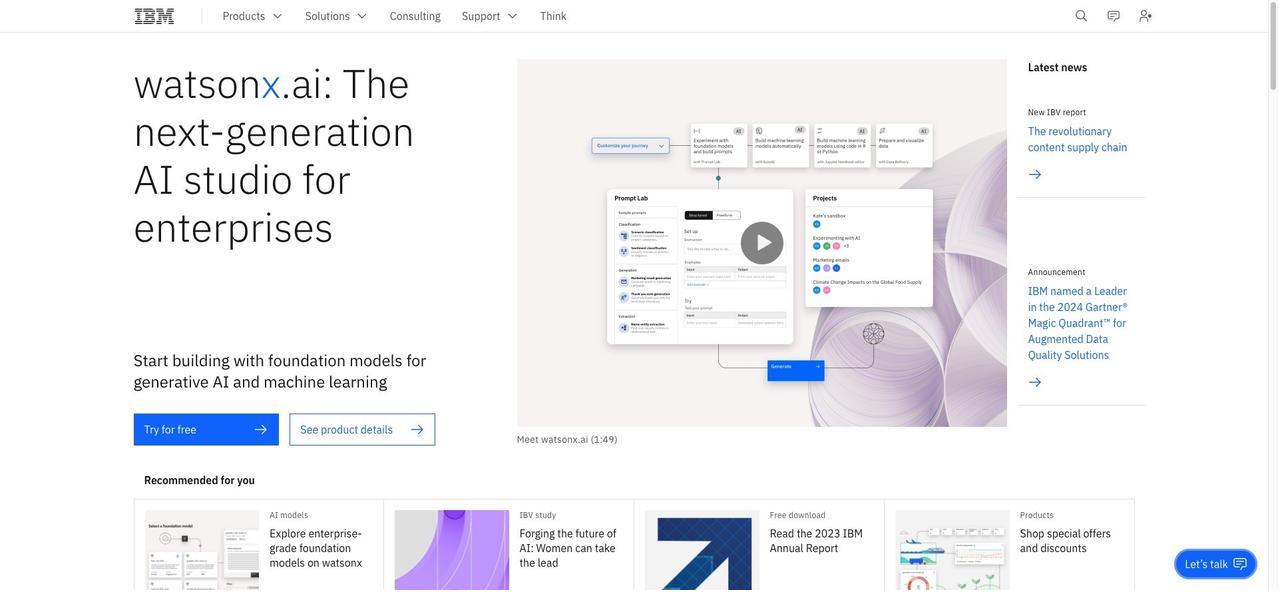 Task type: describe. For each thing, give the bounding box(es) containing it.
let's talk element
[[1186, 557, 1229, 571]]



